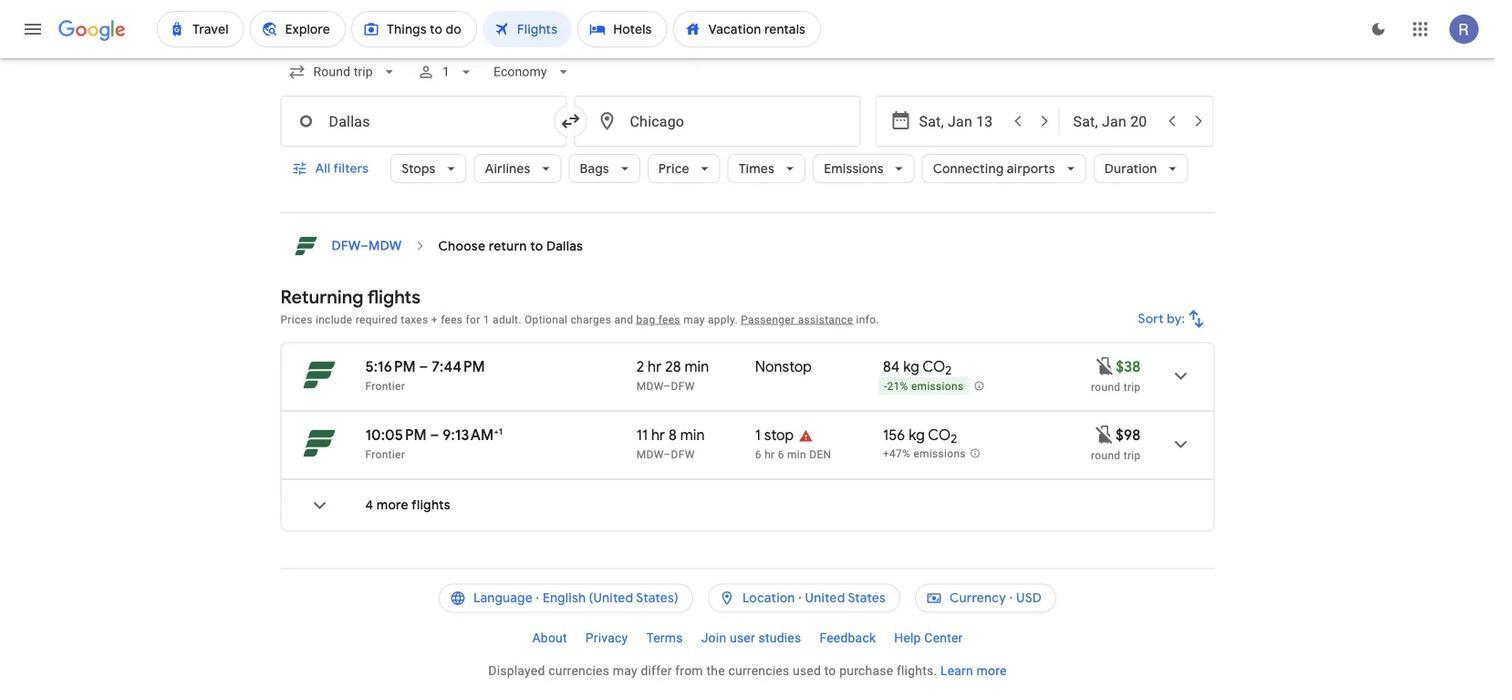 Task type: locate. For each thing, give the bounding box(es) containing it.
hr inside 2 hr 28 min mdw – dfw
[[648, 358, 662, 377]]

0 vertical spatial min
[[685, 358, 709, 377]]

2 hr 28 min mdw – dfw
[[637, 358, 709, 393]]

return
[[489, 239, 527, 255]]

2 inside 2 hr 28 min mdw – dfw
[[637, 358, 644, 377]]

choose return to dallas
[[438, 239, 583, 255]]

mdw
[[368, 239, 402, 255], [637, 380, 663, 393], [637, 449, 663, 462]]

2 vertical spatial min
[[787, 449, 806, 462]]

1 horizontal spatial +
[[494, 426, 499, 438]]

– down 28
[[663, 380, 671, 393]]

total duration 2 hr 28 min. element
[[637, 358, 755, 379]]

flights right the 4
[[411, 498, 451, 514]]

2 round trip from the top
[[1091, 450, 1141, 462]]

0 vertical spatial trip
[[1124, 381, 1141, 394]]

passenger assistance button
[[741, 314, 853, 327]]

1 vertical spatial +
[[494, 426, 499, 438]]

dfw for 7:44 pm
[[671, 380, 695, 393]]

mdw inside 2 hr 28 min mdw – dfw
[[637, 380, 663, 393]]

kg inside 84 kg co 2
[[903, 358, 919, 377]]

united states
[[805, 591, 886, 608]]

round trip
[[1091, 381, 1141, 394], [1091, 450, 1141, 462]]

returning flights main content
[[281, 229, 1215, 547]]

$98
[[1116, 426, 1141, 445]]

156
[[883, 426, 905, 445]]

fees
[[441, 314, 463, 327], [658, 314, 680, 327]]

round trip down this price for this flight doesn't include overhead bin access. if you need a carry-on bag, use the bags filter to update prices. icon
[[1091, 450, 1141, 462]]

assistance
[[798, 314, 853, 327]]

5:16 pm
[[365, 358, 416, 377]]

$38
[[1116, 358, 1141, 377]]

dfw down 28
[[671, 380, 695, 393]]

hr left 28
[[648, 358, 662, 377]]

studies
[[759, 632, 801, 647]]

and
[[614, 314, 633, 327]]

min
[[685, 358, 709, 377], [680, 426, 705, 445], [787, 449, 806, 462]]

0 vertical spatial to
[[530, 239, 543, 255]]

may left differ
[[613, 665, 637, 680]]

hr inside 11 hr 8 min mdw – dfw
[[651, 426, 665, 445]]

1 vertical spatial mdw
[[637, 380, 663, 393]]

more inside returning flights main content
[[377, 498, 409, 514]]

+
[[431, 314, 438, 327], [494, 426, 499, 438]]

2 vertical spatial dfw
[[671, 449, 695, 462]]

1 vertical spatial trip
[[1124, 450, 1141, 462]]

7:44 pm
[[432, 358, 485, 377]]

min inside 2 hr 28 min mdw – dfw
[[685, 358, 709, 377]]

dfw for 9:13 am
[[671, 449, 695, 462]]

0 vertical spatial round
[[1091, 381, 1121, 394]]

help center link
[[885, 625, 972, 654]]

1 trip from the top
[[1124, 381, 1141, 394]]

mdw inside 11 hr 8 min mdw – dfw
[[637, 449, 663, 462]]

mdw for 9:13 am
[[637, 449, 663, 462]]

user
[[730, 632, 755, 647]]

2 trip from the top
[[1124, 450, 1141, 462]]

round
[[1091, 381, 1121, 394], [1091, 450, 1121, 462]]

mdw down the 11
[[637, 449, 663, 462]]

2
[[637, 358, 644, 377], [945, 364, 952, 379], [951, 432, 957, 448]]

min inside 11 hr 8 min mdw – dfw
[[680, 426, 705, 445]]

1 horizontal spatial 6
[[778, 449, 784, 462]]

hr
[[648, 358, 662, 377], [651, 426, 665, 445], [765, 449, 775, 462]]

0 vertical spatial +
[[431, 314, 438, 327]]

flights up required
[[367, 286, 421, 309]]

0 vertical spatial more
[[377, 498, 409, 514]]

1 6 from the left
[[755, 449, 762, 462]]

dfw – mdw
[[332, 239, 402, 255]]

0 vertical spatial frontier
[[365, 380, 405, 393]]

fees left for
[[441, 314, 463, 327]]

kg right 84
[[903, 358, 919, 377]]

dfw up the returning flights at the top left
[[332, 239, 360, 255]]

0 vertical spatial hr
[[648, 358, 662, 377]]

help center
[[894, 632, 963, 647]]

round for $98
[[1091, 450, 1121, 462]]

None text field
[[574, 96, 861, 147]]

co for 84
[[923, 358, 945, 377]]

trip for $38
[[1124, 381, 1141, 394]]

2 inside 156 kg co 2
[[951, 432, 957, 448]]

2 left 28
[[637, 358, 644, 377]]

0 horizontal spatial currencies
[[548, 665, 609, 680]]

mdw up the returning flights at the top left
[[368, 239, 402, 255]]

dfw down the 8
[[671, 449, 695, 462]]

1 round from the top
[[1091, 381, 1121, 394]]

co up -21% emissions
[[923, 358, 945, 377]]

flights.
[[897, 665, 937, 680]]

emissions
[[824, 161, 884, 177]]

10:05 pm – 9:13 am + 1
[[365, 426, 503, 445]]

all filters
[[315, 161, 369, 177]]

1 round trip from the top
[[1091, 381, 1141, 394]]

None text field
[[281, 96, 567, 147]]

min right the 8
[[680, 426, 705, 445]]

– inside 2 hr 28 min mdw – dfw
[[663, 380, 671, 393]]

84 kg co 2
[[883, 358, 952, 379]]

1 inside popup button
[[442, 65, 450, 80]]

dfw inside 2 hr 28 min mdw – dfw
[[671, 380, 695, 393]]

states)
[[636, 591, 679, 608]]

emissions down 156 kg co 2
[[913, 449, 966, 461]]

kg for 156
[[909, 426, 925, 445]]

round down this price for this flight doesn't include overhead bin access. if you need a carry-on bag, use the bags filter to update prices. image
[[1091, 381, 1121, 394]]

2 inside 84 kg co 2
[[945, 364, 952, 379]]

bags
[[580, 161, 609, 177]]

english
[[543, 591, 586, 608]]

1 vertical spatial hr
[[651, 426, 665, 445]]

choose
[[438, 239, 486, 255]]

2 vertical spatial hr
[[765, 449, 775, 462]]

0 vertical spatial mdw
[[368, 239, 402, 255]]

– up the returning flights at the top left
[[360, 239, 368, 255]]

– down the 8
[[663, 449, 671, 462]]

currencies
[[548, 665, 609, 680], [728, 665, 789, 680]]

more right learn
[[977, 665, 1007, 680]]

1 vertical spatial emissions
[[913, 449, 966, 461]]

round down this price for this flight doesn't include overhead bin access. if you need a carry-on bag, use the bags filter to update prices. icon
[[1091, 450, 1121, 462]]

all
[[315, 161, 330, 177]]

4 more flights image
[[298, 484, 342, 528]]

trip down the $98 on the bottom right of the page
[[1124, 450, 1141, 462]]

currencies down privacy link
[[548, 665, 609, 680]]

sort
[[1138, 312, 1164, 328]]

1 inside 10:05 pm – 9:13 am + 1
[[499, 426, 503, 438]]

min right 28
[[685, 358, 709, 377]]

0 horizontal spatial may
[[613, 665, 637, 680]]

kg inside 156 kg co 2
[[909, 426, 925, 445]]

sort by:
[[1138, 312, 1185, 328]]

1
[[442, 65, 450, 80], [483, 314, 490, 327], [499, 426, 503, 438], [755, 426, 761, 445]]

84
[[883, 358, 900, 377]]

mdw down total duration 2 hr 28 min. element
[[637, 380, 663, 393]]

98 US dollars text field
[[1116, 426, 1141, 445]]

– inside 11 hr 8 min mdw – dfw
[[663, 449, 671, 462]]

emissions down 84 kg co 2
[[911, 381, 964, 394]]

None field
[[281, 56, 406, 89], [486, 56, 580, 89], [281, 56, 406, 89], [486, 56, 580, 89]]

0 vertical spatial emissions
[[911, 381, 964, 394]]

1 vertical spatial dfw
[[671, 380, 695, 393]]

2 vertical spatial mdw
[[637, 449, 663, 462]]

terms
[[646, 632, 683, 647]]

fees right bag
[[658, 314, 680, 327]]

1 vertical spatial kg
[[909, 426, 925, 445]]

connecting airports
[[933, 161, 1055, 177]]

2 fees from the left
[[658, 314, 680, 327]]

0 vertical spatial may
[[683, 314, 705, 327]]

– left '9:13 am'
[[430, 426, 439, 445]]

round for $38
[[1091, 381, 1121, 394]]

more right the 4
[[377, 498, 409, 514]]

required
[[356, 314, 398, 327]]

1 button
[[409, 51, 482, 94]]

1 vertical spatial round
[[1091, 450, 1121, 462]]

currencies down join user studies link
[[728, 665, 789, 680]]

prices include required taxes + fees for 1 adult. optional charges and bag fees may apply. passenger assistance
[[281, 314, 853, 327]]

duration
[[1105, 161, 1157, 177]]

layover (1 of 1) is a 6 hr 6 min overnight layover at denver international airport in denver. element
[[755, 448, 874, 462]]

frontier inside 5:16 pm – 7:44 pm frontier
[[365, 380, 405, 393]]

total duration 11 hr 8 min. element
[[637, 426, 755, 448]]

co inside 84 kg co 2
[[923, 358, 945, 377]]

0 horizontal spatial +
[[431, 314, 438, 327]]

terms link
[[637, 625, 692, 654]]

– right departure time: 5:16 pm. text box
[[419, 358, 428, 377]]

0 horizontal spatial to
[[530, 239, 543, 255]]

trip for $98
[[1124, 450, 1141, 462]]

displayed currencies may differ from the currencies used to purchase flights. learn more
[[488, 665, 1007, 680]]

0 vertical spatial co
[[923, 358, 945, 377]]

min left den
[[787, 449, 806, 462]]

connecting
[[933, 161, 1004, 177]]

0 horizontal spatial fees
[[441, 314, 463, 327]]

– inside 5:16 pm – 7:44 pm frontier
[[419, 358, 428, 377]]

28
[[665, 358, 681, 377]]

0 vertical spatial dfw
[[332, 239, 360, 255]]

charges
[[571, 314, 611, 327]]

learn more link
[[940, 665, 1007, 680]]

2 for 11 hr 8 min
[[951, 432, 957, 448]]

1 vertical spatial min
[[680, 426, 705, 445]]

2 6 from the left
[[778, 449, 784, 462]]

kg for 84
[[903, 358, 919, 377]]

– for 7:44 pm
[[419, 358, 428, 377]]

2 up -21% emissions
[[945, 364, 952, 379]]

1 fees from the left
[[441, 314, 463, 327]]

kg up +47% emissions
[[909, 426, 925, 445]]

trip down 38 us dollars text box
[[1124, 381, 1141, 394]]

frontier down 10:05 pm 'text box'
[[365, 449, 405, 462]]

0 horizontal spatial 6
[[755, 449, 762, 462]]

2 up +47% emissions
[[951, 432, 957, 448]]

may left apply.
[[683, 314, 705, 327]]

1 vertical spatial flights
[[411, 498, 451, 514]]

2 for 2 hr 28 min
[[945, 364, 952, 379]]

bag fees button
[[636, 314, 680, 327]]

to right used
[[824, 665, 836, 680]]

1 vertical spatial frontier
[[365, 449, 405, 462]]

this price for this flight doesn't include overhead bin access. if you need a carry-on bag, use the bags filter to update prices. image
[[1094, 356, 1116, 378]]

2 round from the top
[[1091, 450, 1121, 462]]

0 horizontal spatial more
[[377, 498, 409, 514]]

to left dallas
[[530, 239, 543, 255]]

filters
[[333, 161, 369, 177]]

1 horizontal spatial may
[[683, 314, 705, 327]]

co inside 156 kg co 2
[[928, 426, 951, 445]]

include
[[316, 314, 353, 327]]

1 vertical spatial round trip
[[1091, 450, 1141, 462]]

round trip down this price for this flight doesn't include overhead bin access. if you need a carry-on bag, use the bags filter to update prices. image
[[1091, 381, 1141, 394]]

1 vertical spatial more
[[977, 665, 1007, 680]]

to
[[530, 239, 543, 255], [824, 665, 836, 680]]

frontier down 5:16 pm
[[365, 380, 405, 393]]

8
[[669, 426, 677, 445]]

Departure time: 5:16 PM. text field
[[365, 358, 416, 377]]

1 horizontal spatial fees
[[658, 314, 680, 327]]

hr for 11
[[651, 426, 665, 445]]

0 vertical spatial round trip
[[1091, 381, 1141, 394]]

1 frontier from the top
[[365, 380, 405, 393]]

hr down 1 stop flight. element
[[765, 449, 775, 462]]

hr left the 8
[[651, 426, 665, 445]]

frontier
[[365, 380, 405, 393], [365, 449, 405, 462]]

1 vertical spatial co
[[928, 426, 951, 445]]

co up +47% emissions
[[928, 426, 951, 445]]

round trip for $98
[[1091, 450, 1141, 462]]

dfw inside 11 hr 8 min mdw – dfw
[[671, 449, 695, 462]]

price button
[[648, 147, 720, 191]]

1 horizontal spatial to
[[824, 665, 836, 680]]

hr for 2
[[648, 358, 662, 377]]

Departure time: 10:05 PM. text field
[[365, 426, 427, 445]]

1 horizontal spatial currencies
[[728, 665, 789, 680]]

emissions
[[911, 381, 964, 394], [913, 449, 966, 461]]

1 vertical spatial may
[[613, 665, 637, 680]]

0 vertical spatial kg
[[903, 358, 919, 377]]

None search field
[[281, 51, 1215, 214]]



Task type: vqa. For each thing, say whether or not it's contained in the screenshot.
1 stop flight. element
yes



Task type: describe. For each thing, give the bounding box(es) containing it.
1 stop flight. element
[[755, 426, 794, 448]]

join user studies link
[[692, 625, 810, 654]]

join
[[701, 632, 726, 647]]

times
[[739, 161, 775, 177]]

round trip for $38
[[1091, 381, 1141, 394]]

5:16 pm – 7:44 pm frontier
[[365, 358, 485, 393]]

purchase
[[839, 665, 893, 680]]

leaves chicago midway international airport at 10:05 pm on saturday, january 20 and arrives at dallas/fort worth international airport at 9:13 am on sunday, january 21. element
[[365, 426, 503, 445]]

about link
[[523, 625, 576, 654]]

(united
[[589, 591, 633, 608]]

flight details. leaves chicago midway international airport at 5:16 pm on saturday, january 20 and arrives at dallas/fort worth international airport at 7:44 pm on saturday, january 20. image
[[1159, 355, 1203, 399]]

min for 11 hr 8 min
[[680, 426, 705, 445]]

for
[[466, 314, 480, 327]]

– for mdw
[[360, 239, 368, 255]]

prices
[[281, 314, 313, 327]]

bags button
[[569, 147, 640, 191]]

nonstop
[[755, 358, 812, 377]]

used
[[793, 665, 821, 680]]

price
[[658, 161, 689, 177]]

displayed
[[488, 665, 545, 680]]

from
[[675, 665, 703, 680]]

airports
[[1007, 161, 1055, 177]]

main menu image
[[22, 18, 44, 40]]

1 stop
[[755, 426, 794, 445]]

-
[[884, 381, 887, 394]]

apply.
[[708, 314, 738, 327]]

10:05 pm
[[365, 426, 427, 445]]

0 vertical spatial flights
[[367, 286, 421, 309]]

21%
[[887, 381, 908, 394]]

feedback link
[[810, 625, 885, 654]]

6 hr 6 min den
[[755, 449, 831, 462]]

dallas
[[546, 239, 583, 255]]

all filters button
[[281, 147, 383, 191]]

none search field containing all filters
[[281, 51, 1215, 214]]

currency
[[950, 591, 1006, 608]]

nonstop flight. element
[[755, 358, 812, 379]]

Arrival time: 9:13 AM on  Sunday, January 21. text field
[[443, 426, 503, 445]]

airlines button
[[474, 147, 562, 191]]

11 hr 8 min mdw – dfw
[[637, 426, 705, 462]]

+47%
[[883, 449, 911, 461]]

differ
[[641, 665, 672, 680]]

feedback
[[820, 632, 876, 647]]

2 currencies from the left
[[728, 665, 789, 680]]

1 currencies from the left
[[548, 665, 609, 680]]

change appearance image
[[1356, 7, 1400, 51]]

flight details. leaves chicago midway international airport at 10:05 pm on saturday, january 20 and arrives at dallas/fort worth international airport at 9:13 am on sunday, january 21. image
[[1159, 423, 1203, 467]]

Return text field
[[1073, 97, 1157, 146]]

co for 156
[[928, 426, 951, 445]]

sort by: button
[[1131, 298, 1215, 342]]

united
[[805, 591, 845, 608]]

– for 9:13 am
[[430, 426, 439, 445]]

privacy
[[585, 632, 628, 647]]

airlines
[[485, 161, 531, 177]]

stop
[[764, 426, 794, 445]]

den
[[809, 449, 831, 462]]

location
[[742, 591, 795, 608]]

connecting airports button
[[922, 147, 1086, 191]]

4
[[365, 498, 373, 514]]

privacy link
[[576, 625, 637, 654]]

2 frontier from the top
[[365, 449, 405, 462]]

passenger
[[741, 314, 795, 327]]

states
[[848, 591, 886, 608]]

returning
[[281, 286, 363, 309]]

the
[[706, 665, 725, 680]]

may inside returning flights main content
[[683, 314, 705, 327]]

optional
[[525, 314, 568, 327]]

leaves chicago midway international airport at 5:16 pm on saturday, january 20 and arrives at dallas/fort worth international airport at 7:44 pm on saturday, january 20. element
[[365, 358, 485, 377]]

+ inside 10:05 pm – 9:13 am + 1
[[494, 426, 499, 438]]

learn
[[940, 665, 973, 680]]

38 US dollars text field
[[1116, 358, 1141, 377]]

center
[[924, 632, 963, 647]]

Departure text field
[[919, 97, 1003, 146]]

about
[[532, 632, 567, 647]]

duration button
[[1094, 147, 1188, 191]]

times button
[[728, 147, 806, 191]]

+47% emissions
[[883, 449, 966, 461]]

language
[[473, 591, 533, 608]]

4 more flights
[[365, 498, 451, 514]]

stops button
[[391, 147, 467, 191]]

adult.
[[493, 314, 522, 327]]

english (united states)
[[543, 591, 679, 608]]

join user studies
[[701, 632, 801, 647]]

returning flights
[[281, 286, 421, 309]]

1 vertical spatial to
[[824, 665, 836, 680]]

1 horizontal spatial more
[[977, 665, 1007, 680]]

Arrival time: 7:44 PM. text field
[[432, 358, 485, 377]]

taxes
[[401, 314, 428, 327]]

stops
[[402, 161, 436, 177]]

bag
[[636, 314, 655, 327]]

swap origin and destination. image
[[560, 111, 582, 133]]

to inside returning flights main content
[[530, 239, 543, 255]]

this price for this flight doesn't include overhead bin access. if you need a carry-on bag, use the bags filter to update prices. image
[[1094, 424, 1116, 446]]

min for 2 hr 28 min
[[685, 358, 709, 377]]

emissions button
[[813, 147, 915, 191]]

mdw for 7:44 pm
[[637, 380, 663, 393]]

help
[[894, 632, 921, 647]]

hr for 6
[[765, 449, 775, 462]]



